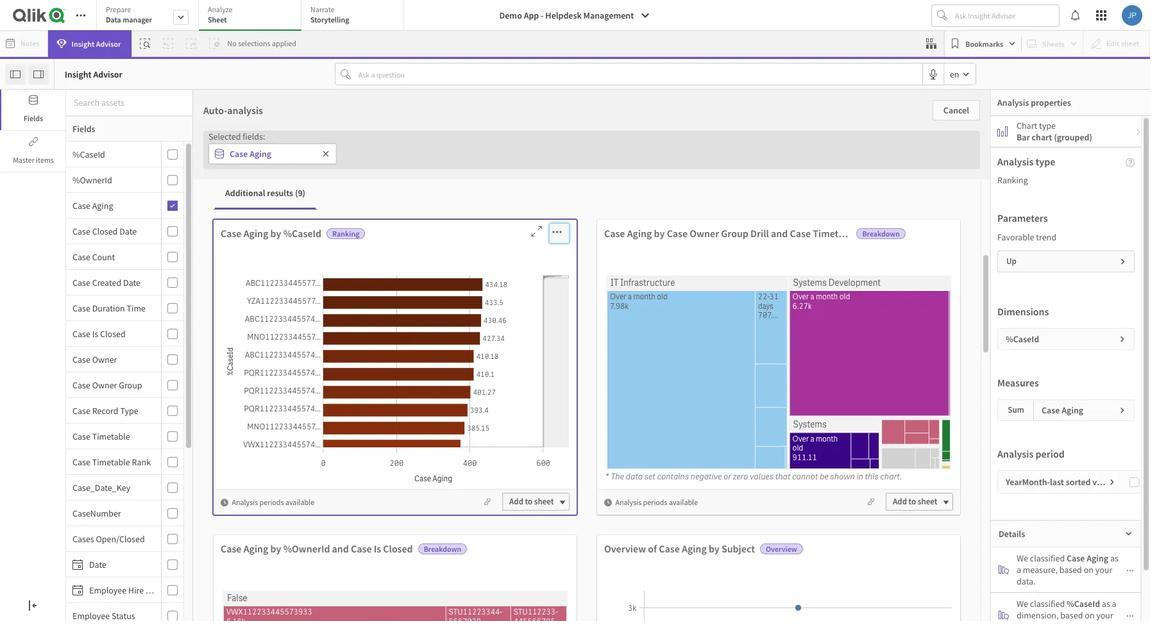 Task type: describe. For each thing, give the bounding box(es) containing it.
bubble
[[13, 201, 42, 214]]

your
[[1096, 565, 1113, 576]]

last
[[1050, 477, 1064, 488]]

available for case aging by case owner group drill and case timetable
[[669, 498, 698, 507]]

the
[[611, 472, 624, 482]]

2 master items button from the left
[[1, 132, 65, 172]]

based for %caseid
[[1061, 610, 1083, 622]]

case aging button
[[66, 200, 158, 211]]

a for we classified case aging
[[1017, 565, 1021, 576]]

data
[[626, 472, 643, 482]]

203
[[908, 123, 988, 181]]

master
[[13, 155, 34, 165]]

cases inside cases open/closed menu item
[[72, 533, 94, 545]]

size
[[44, 201, 60, 214]]

count
[[92, 251, 115, 263]]

add to sheet for case aging by case owner group drill and case timetable
[[893, 497, 937, 507]]

employee status menu item
[[66, 604, 183, 622]]

1 vertical spatial insight advisor
[[65, 68, 122, 80]]

drill
[[751, 227, 769, 240]]

1 horizontal spatial values
[[1093, 477, 1117, 488]]

insight advisor button
[[48, 30, 132, 57]]

0 horizontal spatial ranking
[[332, 229, 360, 239]]

help image
[[1126, 158, 1135, 167]]

manager
[[123, 15, 152, 24]]

properties
[[1031, 97, 1071, 108]]

tab list containing prepare
[[96, 0, 409, 32]]

demo app - helpdesk management
[[499, 10, 634, 21]]

1 vertical spatial of
[[648, 543, 657, 556]]

0 horizontal spatial fields
[[24, 114, 43, 123]]

favorable trend
[[998, 232, 1057, 243]]

insight advisor inside dropdown button
[[72, 39, 121, 48]]

periods for case aging by case owner group drill and case timetable
[[643, 498, 668, 507]]

no selections applied
[[227, 38, 296, 48]]

0 horizontal spatial values
[[750, 472, 773, 482]]

to for case aging by case owner group drill and case timetable
[[909, 497, 916, 507]]

(grouped)
[[1054, 132, 1092, 143]]

advisor inside dropdown button
[[96, 39, 121, 48]]

1 horizontal spatial is
[[374, 543, 381, 556]]

case aging by %ownerid and case is closed
[[221, 543, 413, 556]]

case owner button
[[66, 354, 158, 365]]

date for case closed date
[[119, 225, 137, 237]]

on for case
[[1084, 565, 1094, 576]]

casenumber menu item
[[66, 501, 183, 527]]

data.
[[1017, 576, 1036, 588]]

analyze
[[208, 4, 233, 14]]

case closed date
[[72, 225, 137, 237]]

master items
[[13, 155, 54, 165]]

-
[[541, 10, 544, 21]]

case timetable rank menu item
[[66, 450, 183, 475]]

case is closed button
[[66, 328, 158, 340]]

case created date menu item
[[66, 270, 183, 296]]

management
[[583, 10, 634, 21]]

high
[[154, 201, 173, 214]]

en button
[[944, 64, 975, 85]]

classified for measure,
[[1030, 553, 1065, 565]]

storytelling
[[310, 15, 349, 24]]

narrate storytelling
[[310, 4, 349, 24]]

cases open/closed menu item
[[66, 527, 183, 552]]

low
[[844, 90, 892, 123]]

open
[[207, 201, 229, 214]]

1 vertical spatial time
[[141, 486, 164, 499]]

zero
[[733, 472, 748, 482]]

no
[[227, 38, 237, 48]]

0 vertical spatial timetable
[[813, 227, 858, 240]]

is inside menu item
[[92, 328, 98, 340]]

menu containing %caseid
[[66, 142, 193, 622]]

helpdesk
[[545, 10, 582, 21]]

or
[[723, 472, 731, 482]]

breakdown inside "case aging by case owner group drill and case timetable breakdown"
[[862, 229, 900, 239]]

demo
[[499, 10, 522, 21]]

set
[[644, 472, 655, 482]]

overview for overview
[[766, 545, 797, 554]]

case closed date button
[[66, 225, 158, 237]]

add for case aging by case owner group drill and case timetable
[[893, 497, 907, 507]]

type for chart
[[1039, 120, 1056, 132]]

chart type bar chart (grouped)
[[1017, 120, 1092, 143]]

yearmonth-
[[1006, 477, 1050, 488]]

small image for details
[[1125, 531, 1133, 538]]

Ask Insight Advisor text field
[[953, 5, 1059, 26]]

of inside the open cases vs duration * bubble size represents number of high priority open cases
[[144, 201, 152, 214]]

1 horizontal spatial fields
[[72, 123, 95, 135]]

overview for overview of case aging by subject
[[604, 543, 646, 556]]

case created date button
[[66, 277, 158, 288]]

small image for up
[[1119, 254, 1127, 269]]

case owner group menu item
[[66, 373, 183, 398]]

case record type menu item
[[66, 398, 183, 424]]

priority for 142
[[541, 90, 623, 123]]

add to sheet button for case aging by %caseid
[[502, 493, 570, 511]]

case duration time button
[[66, 302, 158, 314]]

case duration time
[[72, 302, 146, 314]]

1 vertical spatial and
[[332, 543, 349, 556]]

period
[[1036, 448, 1065, 461]]

%caseid down dimensions
[[1006, 334, 1039, 345]]

cancel
[[944, 105, 969, 116]]

chart.
[[880, 472, 902, 482]]

case duration time menu item
[[66, 296, 183, 321]]

case_date_key menu item
[[66, 475, 183, 501]]

employee hire date menu item
[[66, 578, 183, 604]]

narrate
[[310, 4, 335, 14]]

shown
[[830, 472, 855, 482]]

employee hire date button
[[66, 585, 169, 596]]

1 horizontal spatial ranking
[[998, 174, 1028, 186]]

0 vertical spatial and
[[771, 227, 788, 240]]

data
[[106, 15, 121, 24]]

%ownerid button
[[66, 174, 158, 186]]

in
[[856, 472, 863, 482]]

auto-
[[203, 104, 227, 117]]

cases open/closed button
[[66, 533, 158, 545]]

priority for 72
[[144, 90, 226, 123]]

%caseid button
[[66, 149, 158, 160]]

case count menu item
[[66, 244, 183, 270]]

high
[[86, 90, 139, 123]]

case aging inside the case aging menu item
[[72, 200, 113, 211]]

Search assets text field
[[66, 91, 193, 114]]

duration inside the open cases vs duration * bubble size represents number of high priority open cases
[[75, 188, 117, 201]]

as a dimension, based on you
[[1017, 599, 1117, 622]]

analysis periods available for case aging by %caseid
[[232, 498, 314, 507]]

case_date_key button
[[66, 482, 158, 494]]

we classified %caseid
[[1017, 599, 1100, 610]]

sheet for case aging by case owner group drill and case timetable
[[918, 497, 937, 507]]

owner for case owner group
[[92, 379, 117, 391]]

1 vertical spatial closed
[[100, 328, 126, 340]]

selections
[[238, 38, 270, 48]]

james peterson image
[[1122, 5, 1143, 26]]

up
[[1007, 256, 1017, 267]]

we classified case aging
[[1017, 553, 1109, 565]]

hire
[[128, 585, 144, 596]]

by for %caseid
[[270, 227, 281, 240]]

case timetable rank
[[72, 456, 151, 468]]

chart
[[1032, 132, 1052, 143]]

small image for case aging
[[1119, 407, 1126, 414]]

full screen image
[[526, 225, 547, 238]]

results
[[267, 187, 293, 199]]

case owner group
[[72, 379, 142, 391]]

represents
[[62, 201, 107, 214]]

overview of case aging by subject
[[604, 543, 755, 556]]

case count
[[72, 251, 115, 263]]

dimensions
[[998, 305, 1049, 318]]

analysis periods available for case aging by case owner group drill and case timetable
[[615, 498, 698, 507]]

%caseid menu item
[[66, 142, 183, 167]]

sum button
[[998, 400, 1034, 421]]

date for employee hire date
[[146, 585, 163, 596]]



Task type: locate. For each thing, give the bounding box(es) containing it.
hide properties image
[[33, 69, 44, 79]]

1 to from the left
[[525, 497, 533, 507]]

%ownerid inside menu item
[[72, 174, 112, 186]]

cases
[[232, 90, 299, 123], [629, 90, 696, 123], [985, 90, 1053, 123], [33, 188, 61, 201], [87, 486, 115, 499], [72, 533, 94, 545]]

group left drill
[[721, 227, 749, 240]]

0 horizontal spatial breakdown
[[424, 545, 461, 554]]

%caseid down (9)
[[283, 227, 321, 240]]

as for %caseid
[[1102, 599, 1110, 610]]

to
[[525, 497, 533, 507], [909, 497, 916, 507]]

* inside the open cases vs duration * bubble size represents number of high priority open cases
[[6, 201, 11, 214]]

application containing 72
[[0, 0, 1150, 622]]

1 vertical spatial is
[[374, 543, 381, 556]]

0 vertical spatial of
[[144, 201, 152, 214]]

0 horizontal spatial to
[[525, 497, 533, 507]]

medium priority cases 142
[[445, 90, 696, 181]]

priority inside high priority cases 72
[[144, 90, 226, 123]]

1 priority from the left
[[144, 90, 226, 123]]

1 horizontal spatial priority
[[541, 90, 623, 123]]

on inside as a dimension, based on you
[[1085, 610, 1095, 622]]

3 priority from the left
[[897, 90, 980, 123]]

case closed date menu item
[[66, 219, 183, 244]]

measure,
[[1023, 565, 1058, 576]]

1 vertical spatial *
[[605, 472, 609, 482]]

classified down 'data.'
[[1030, 599, 1065, 610]]

contains
[[657, 472, 689, 482]]

menu
[[66, 142, 193, 622]]

time inside menu item
[[127, 302, 146, 314]]

2 we from the top
[[1017, 599, 1028, 610]]

advisor up high
[[93, 68, 122, 80]]

fields down high
[[72, 123, 95, 135]]

a inside as a dimension, based on you
[[1112, 599, 1117, 610]]

number
[[109, 201, 142, 214]]

2 horizontal spatial case aging
[[1042, 405, 1084, 416]]

sheet
[[208, 15, 227, 24]]

is
[[92, 328, 98, 340], [374, 543, 381, 556]]

add to sheet button
[[502, 493, 570, 511], [886, 493, 953, 511]]

%caseid inside menu item
[[72, 149, 105, 160]]

medium
[[445, 90, 536, 123]]

1 horizontal spatial overview
[[766, 545, 797, 554]]

0 vertical spatial case aging
[[230, 148, 271, 160]]

1 horizontal spatial a
[[1112, 599, 1117, 610]]

sheet
[[534, 497, 554, 507], [918, 497, 937, 507]]

case aging down the fields:
[[230, 148, 271, 160]]

analysis periods available up case aging by %ownerid and case is closed
[[232, 498, 314, 507]]

trend
[[1036, 232, 1057, 243]]

favorable
[[998, 232, 1034, 243]]

cases inside the open cases vs duration * bubble size represents number of high priority open cases
[[33, 188, 61, 201]]

analyze image
[[999, 611, 1009, 621]]

1 we from the top
[[1017, 553, 1028, 565]]

based inside as a dimension, based on you
[[1061, 610, 1083, 622]]

additional results (9)
[[225, 187, 305, 199]]

1 horizontal spatial analysis periods available
[[615, 498, 698, 507]]

1 vertical spatial as
[[1102, 599, 1110, 610]]

duration inside menu item
[[92, 302, 125, 314]]

1 vertical spatial advisor
[[93, 68, 122, 80]]

case owner group button
[[66, 379, 158, 391]]

0 vertical spatial breakdown
[[862, 229, 900, 239]]

case aging up case closed date
[[72, 200, 113, 211]]

priority inside low priority cases 203
[[897, 90, 980, 123]]

case aging up period
[[1042, 405, 1084, 416]]

open for open & resolved cases over time
[[6, 486, 31, 499]]

insight advisor down insight advisor dropdown button in the left top of the page
[[65, 68, 122, 80]]

as inside as a dimension, based on you
[[1102, 599, 1110, 610]]

cases up bar chart image
[[985, 90, 1053, 123]]

2 vertical spatial closed
[[383, 543, 413, 556]]

priority inside medium priority cases 142
[[541, 90, 623, 123]]

0 vertical spatial ranking
[[998, 174, 1028, 186]]

cases up the fields:
[[232, 90, 299, 123]]

on down "as a measure, based on your data."
[[1085, 610, 1095, 622]]

0 vertical spatial owner
[[690, 227, 719, 240]]

small image for %caseid
[[1119, 336, 1126, 343]]

a for we classified %caseid
[[1112, 599, 1117, 610]]

1 horizontal spatial available
[[669, 498, 698, 507]]

group inside menu item
[[119, 379, 142, 391]]

date up employee
[[89, 559, 106, 571]]

2 analysis periods available from the left
[[615, 498, 698, 507]]

demo app - helpdesk management button
[[492, 5, 658, 26]]

1 sheet from the left
[[534, 497, 554, 507]]

of
[[144, 201, 152, 214], [648, 543, 657, 556]]

type right chart
[[1039, 120, 1056, 132]]

date right created
[[123, 277, 140, 288]]

add
[[509, 497, 523, 507], [893, 497, 907, 507]]

fields up master items
[[24, 114, 43, 123]]

case timetable rank button
[[66, 456, 158, 468]]

parameters
[[998, 212, 1048, 225]]

2 sheet from the left
[[918, 497, 937, 507]]

0 vertical spatial group
[[721, 227, 749, 240]]

* left bubble at top
[[6, 201, 11, 214]]

0 horizontal spatial and
[[332, 543, 349, 556]]

to for case aging by %caseid
[[525, 497, 533, 507]]

priority
[[175, 201, 205, 214]]

fields
[[24, 114, 43, 123], [72, 123, 95, 135]]

0 horizontal spatial available
[[285, 498, 314, 507]]

add to sheet button for case aging by case owner group drill and case timetable
[[886, 493, 953, 511]]

application
[[0, 0, 1150, 622]]

owner for case owner
[[92, 354, 117, 365]]

available up case aging by %ownerid and case is closed
[[285, 498, 314, 507]]

type
[[120, 405, 138, 417]]

Ask a question text field
[[356, 64, 922, 84]]

2 horizontal spatial priority
[[897, 90, 980, 123]]

0 vertical spatial time
[[127, 302, 146, 314]]

1 master items button from the left
[[0, 132, 65, 172]]

timetable for case timetable
[[92, 431, 130, 442]]

type down the chart
[[1036, 155, 1056, 168]]

cancel button
[[933, 100, 980, 121]]

duration down created
[[92, 302, 125, 314]]

tab list
[[96, 0, 409, 32]]

analyze image
[[999, 565, 1009, 575]]

employee hire date
[[89, 585, 163, 596]]

case record type
[[72, 405, 138, 417]]

1 vertical spatial based
[[1061, 610, 1083, 622]]

1 horizontal spatial group
[[721, 227, 749, 240]]

cases
[[231, 201, 255, 214]]

available down contains
[[669, 498, 698, 507]]

date menu item
[[66, 552, 183, 578]]

a down your
[[1112, 599, 1117, 610]]

classified for dimension,
[[1030, 599, 1065, 610]]

available for case aging by %caseid
[[285, 498, 314, 507]]

periods for case aging by %caseid
[[260, 498, 284, 507]]

1 horizontal spatial and
[[771, 227, 788, 240]]

0 horizontal spatial priority
[[144, 90, 226, 123]]

2 vertical spatial timetable
[[92, 456, 130, 468]]

based inside "as a measure, based on your data."
[[1060, 565, 1082, 576]]

time right "over"
[[141, 486, 164, 499]]

1 open from the top
[[6, 188, 31, 201]]

0 vertical spatial duration
[[75, 188, 117, 201]]

analysis
[[227, 104, 263, 117]]

1 analysis periods available from the left
[[232, 498, 314, 507]]

date button
[[66, 559, 158, 571]]

cases down "casenumber"
[[72, 533, 94, 545]]

date inside "menu item"
[[123, 277, 140, 288]]

over
[[117, 486, 139, 499]]

2 periods from the left
[[643, 498, 668, 507]]

open left the &
[[6, 486, 31, 499]]

a
[[1017, 565, 1021, 576], [1112, 599, 1117, 610]]

a inside "as a measure, based on your data."
[[1017, 565, 1021, 576]]

casenumber
[[72, 508, 121, 519]]

open inside the open cases vs duration * bubble size represents number of high priority open cases
[[6, 188, 31, 201]]

0 vertical spatial *
[[6, 201, 11, 214]]

details
[[999, 529, 1025, 540]]

1 horizontal spatial of
[[648, 543, 657, 556]]

1 horizontal spatial periods
[[643, 498, 668, 507]]

%caseid
[[72, 149, 105, 160], [283, 227, 321, 240], [1006, 334, 1039, 345], [1067, 599, 1100, 610]]

1 vertical spatial duration
[[92, 302, 125, 314]]

we for measure,
[[1017, 553, 1028, 565]]

2 vertical spatial case aging
[[1042, 405, 1084, 416]]

group up type
[[119, 379, 142, 391]]

case owner
[[72, 354, 117, 365]]

1 vertical spatial %ownerid
[[283, 543, 330, 556]]

case created date
[[72, 277, 140, 288]]

1 horizontal spatial breakdown
[[862, 229, 900, 239]]

open for open cases vs duration * bubble size represents number of high priority open cases
[[6, 188, 31, 201]]

closed
[[92, 225, 118, 237], [100, 328, 126, 340], [383, 543, 413, 556]]

that
[[775, 472, 790, 482]]

analysis period
[[998, 448, 1065, 461]]

case record type button
[[66, 405, 158, 417]]

0 horizontal spatial of
[[144, 201, 152, 214]]

case owner menu item
[[66, 347, 183, 373]]

0 vertical spatial classified
[[1030, 553, 1065, 565]]

duration down the %ownerid 'button' at the top left
[[75, 188, 117, 201]]

0 horizontal spatial *
[[6, 201, 11, 214]]

0 horizontal spatial periods
[[260, 498, 284, 507]]

selected fields:
[[208, 131, 265, 142]]

bookmarks
[[966, 39, 1003, 48]]

1 add to sheet button from the left
[[502, 493, 570, 511]]

owner left drill
[[690, 227, 719, 240]]

values right sorted
[[1093, 477, 1117, 488]]

deselect field image
[[322, 150, 330, 158]]

more image
[[547, 226, 567, 239]]

%caseid down "as a measure, based on your data."
[[1067, 599, 1100, 610]]

advisor down 'data'
[[96, 39, 121, 48]]

2 open from the top
[[6, 486, 31, 499]]

cannot
[[792, 472, 818, 482]]

0 horizontal spatial overview
[[604, 543, 646, 556]]

auto-analysis
[[203, 104, 263, 117]]

owner
[[690, 227, 719, 240], [92, 354, 117, 365], [92, 379, 117, 391]]

(9)
[[295, 187, 305, 199]]

by for %ownerid
[[270, 543, 281, 556]]

measures
[[998, 377, 1039, 389]]

0 horizontal spatial add to sheet
[[509, 497, 554, 507]]

0 vertical spatial as
[[1110, 553, 1119, 565]]

1 vertical spatial ranking
[[332, 229, 360, 239]]

insight inside insight advisor dropdown button
[[72, 39, 94, 48]]

sorted
[[1066, 477, 1091, 488]]

0 horizontal spatial case aging
[[72, 200, 113, 211]]

additional results (9) button
[[215, 178, 316, 209]]

1 vertical spatial on
[[1085, 610, 1095, 622]]

0 vertical spatial closed
[[92, 225, 118, 237]]

0 vertical spatial type
[[1039, 120, 1056, 132]]

we for dimension,
[[1017, 599, 1028, 610]]

2 to from the left
[[909, 497, 916, 507]]

and
[[771, 227, 788, 240], [332, 543, 349, 556]]

small image
[[1119, 254, 1127, 269], [1119, 336, 1126, 343], [1119, 407, 1126, 414], [1125, 531, 1133, 538], [1126, 567, 1134, 575]]

0 vertical spatial a
[[1017, 565, 1021, 576]]

1 add from the left
[[509, 497, 523, 507]]

selections tool image
[[927, 38, 937, 49]]

1 vertical spatial a
[[1112, 599, 1117, 610]]

small image
[[1135, 128, 1143, 136], [1109, 479, 1116, 486], [221, 499, 228, 507], [604, 499, 612, 507], [1126, 613, 1134, 620]]

1 available from the left
[[285, 498, 314, 507]]

small image inside up button
[[1119, 254, 1127, 269]]

1 vertical spatial insight
[[65, 68, 92, 80]]

1 classified from the top
[[1030, 553, 1065, 565]]

0 horizontal spatial analysis periods available
[[232, 498, 314, 507]]

cases left the vs on the top left of the page
[[33, 188, 61, 201]]

type for analysis
[[1036, 155, 1056, 168]]

0 vertical spatial is
[[92, 328, 98, 340]]

0 horizontal spatial add to sheet button
[[502, 493, 570, 511]]

0 horizontal spatial is
[[92, 328, 98, 340]]

1 vertical spatial case aging
[[72, 200, 113, 211]]

cases inside high priority cases 72
[[232, 90, 299, 123]]

cases up "casenumber"
[[87, 486, 115, 499]]

0 vertical spatial based
[[1060, 565, 1082, 576]]

on for %caseid
[[1085, 610, 1095, 622]]

time down case created date "menu item" on the top of the page
[[127, 302, 146, 314]]

additional
[[225, 187, 265, 199]]

2 add to sheet button from the left
[[886, 493, 953, 511]]

sheet for case aging by %caseid
[[534, 497, 554, 507]]

0 horizontal spatial %ownerid
[[72, 174, 112, 186]]

0 vertical spatial advisor
[[96, 39, 121, 48]]

0 vertical spatial we
[[1017, 553, 1028, 565]]

as right we classified case aging
[[1110, 553, 1119, 565]]

1 vertical spatial classified
[[1030, 599, 1065, 610]]

open down master on the left of the page
[[6, 188, 31, 201]]

owner up case owner group
[[92, 354, 117, 365]]

type inside chart type bar chart (grouped)
[[1039, 120, 1056, 132]]

1 vertical spatial breakdown
[[424, 545, 461, 554]]

0 vertical spatial on
[[1084, 565, 1094, 576]]

as down your
[[1102, 599, 1110, 610]]

chart
[[1017, 120, 1037, 132]]

1 periods from the left
[[260, 498, 284, 507]]

case aging menu item
[[66, 193, 183, 219]]

2 available from the left
[[669, 498, 698, 507]]

date for case created date
[[123, 277, 140, 288]]

* left the the
[[605, 472, 609, 482]]

1 vertical spatial we
[[1017, 599, 1028, 610]]

bar
[[1017, 132, 1030, 143]]

1 vertical spatial open
[[6, 486, 31, 499]]

1 add to sheet from the left
[[509, 497, 554, 507]]

smart search image
[[140, 38, 150, 49]]

based
[[1060, 565, 1082, 576], [1061, 610, 1083, 622]]

2 vertical spatial owner
[[92, 379, 117, 391]]

en
[[950, 68, 959, 80]]

2 add to sheet from the left
[[893, 497, 937, 507]]

%ownerid menu item
[[66, 167, 183, 193]]

0 horizontal spatial group
[[119, 379, 142, 391]]

employee
[[89, 585, 127, 596]]

owner inside "menu item"
[[92, 354, 117, 365]]

1 vertical spatial owner
[[92, 354, 117, 365]]

we up 'data.'
[[1017, 553, 1028, 565]]

this
[[865, 472, 878, 482]]

0 vertical spatial open
[[6, 188, 31, 201]]

on left your
[[1084, 565, 1094, 576]]

cases inside low priority cases 203
[[985, 90, 1053, 123]]

aging inside menu item
[[92, 200, 113, 211]]

owner up "record"
[[92, 379, 117, 391]]

case timetable menu item
[[66, 424, 183, 450]]

%caseid up the %ownerid 'button' at the top left
[[72, 149, 105, 160]]

1 horizontal spatial %ownerid
[[283, 543, 330, 556]]

1 vertical spatial group
[[119, 379, 142, 391]]

1 vertical spatial timetable
[[92, 431, 130, 442]]

case_date_key
[[72, 482, 130, 494]]

priority for 203
[[897, 90, 980, 123]]

analysis periods available down set
[[615, 498, 698, 507]]

time
[[127, 302, 146, 314], [141, 486, 164, 499]]

we down 'data.'
[[1017, 599, 1028, 610]]

case timetable
[[72, 431, 130, 442]]

2 classified from the top
[[1030, 599, 1065, 610]]

1 horizontal spatial add to sheet button
[[886, 493, 953, 511]]

values right zero
[[750, 472, 773, 482]]

as for case aging
[[1110, 553, 1119, 565]]

0 horizontal spatial add
[[509, 497, 523, 507]]

1 vertical spatial type
[[1036, 155, 1056, 168]]

case aging by case owner group drill and case timetable breakdown
[[604, 227, 900, 240]]

1 horizontal spatial case aging
[[230, 148, 271, 160]]

add for case aging by %caseid
[[509, 497, 523, 507]]

classified up 'data.'
[[1030, 553, 1065, 565]]

cases down ask a question text box
[[629, 90, 696, 123]]

priority
[[144, 90, 226, 123], [541, 90, 623, 123], [897, 90, 980, 123]]

app
[[524, 10, 539, 21]]

0 horizontal spatial sheet
[[534, 497, 554, 507]]

based right dimension,
[[1061, 610, 1083, 622]]

type
[[1039, 120, 1056, 132], [1036, 155, 1056, 168]]

0 vertical spatial insight
[[72, 39, 94, 48]]

on
[[1084, 565, 1094, 576], [1085, 610, 1095, 622]]

owner inside menu item
[[92, 379, 117, 391]]

based for case aging
[[1060, 565, 1082, 576]]

1 horizontal spatial add to sheet
[[893, 497, 937, 507]]

a right analyze icon
[[1017, 565, 1021, 576]]

bar chart image
[[998, 126, 1008, 137]]

1 horizontal spatial to
[[909, 497, 916, 507]]

2 priority from the left
[[541, 90, 623, 123]]

master items button
[[0, 132, 65, 172], [1, 132, 65, 172]]

0 vertical spatial insight advisor
[[72, 39, 121, 48]]

based right measure,
[[1060, 565, 1082, 576]]

add to sheet for case aging by %caseid
[[509, 497, 554, 507]]

low priority cases 203
[[844, 90, 1053, 181]]

insight advisor down 'data'
[[72, 39, 121, 48]]

by for case
[[654, 227, 665, 240]]

hide assets image
[[10, 69, 21, 79]]

cases open/closed
[[72, 533, 145, 545]]

1 horizontal spatial add
[[893, 497, 907, 507]]

cases inside medium priority cases 142
[[629, 90, 696, 123]]

0 horizontal spatial a
[[1017, 565, 1021, 576]]

case aging by %caseid
[[221, 227, 321, 240]]

analyze sheet
[[208, 4, 233, 24]]

2 add from the left
[[893, 497, 907, 507]]

dimension,
[[1017, 610, 1059, 622]]

date down number
[[119, 225, 137, 237]]

1 horizontal spatial sheet
[[918, 497, 937, 507]]

date right hire
[[146, 585, 163, 596]]

timetable for case timetable rank
[[92, 456, 130, 468]]

group
[[721, 227, 749, 240], [119, 379, 142, 391]]

1 horizontal spatial *
[[605, 472, 609, 482]]

case is closed menu item
[[66, 321, 183, 347]]

on inside "as a measure, based on your data."
[[1084, 565, 1094, 576]]

as inside "as a measure, based on your data."
[[1110, 553, 1119, 565]]

0 vertical spatial %ownerid
[[72, 174, 112, 186]]

fields:
[[243, 131, 265, 142]]



Task type: vqa. For each thing, say whether or not it's contained in the screenshot.
tutorial
no



